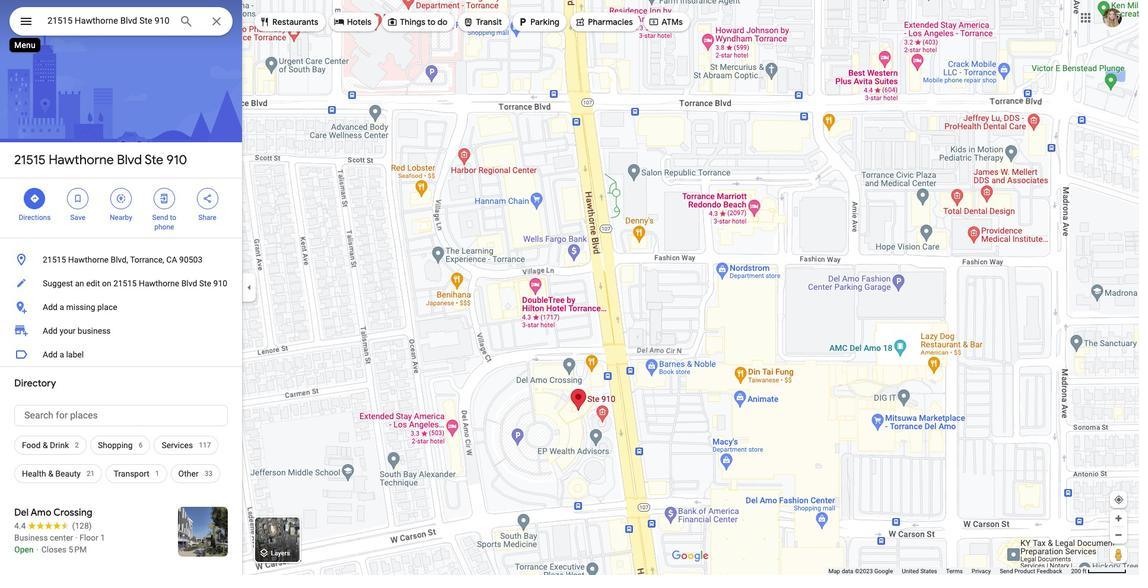 Task type: locate. For each thing, give the bounding box(es) containing it.
1 vertical spatial to
[[170, 214, 176, 222]]

None field
[[47, 14, 170, 28]]

& for drink
[[43, 441, 48, 450]]

0 horizontal spatial send
[[152, 214, 168, 222]]

21515 up 
[[14, 152, 46, 169]]

atms
[[662, 17, 683, 27]]

hotels
[[347, 17, 372, 27]]

1 vertical spatial blvd
[[181, 279, 197, 288]]

 things to do
[[387, 15, 448, 28]]

send product feedback
[[1000, 569, 1063, 575]]

2 a from the top
[[60, 350, 64, 360]]

1 horizontal spatial to
[[428, 17, 436, 27]]

6
[[139, 442, 143, 450]]

21515 inside button
[[43, 255, 66, 265]]


[[19, 13, 33, 30]]

2 vertical spatial 21515
[[113, 279, 137, 288]]

1 horizontal spatial 1
[[155, 470, 159, 478]]

2 vertical spatial add
[[43, 350, 58, 360]]

google maps element
[[0, 0, 1140, 576]]

5 pm
[[69, 545, 87, 555]]

send up phone
[[152, 214, 168, 222]]

to left do
[[428, 17, 436, 27]]

0 vertical spatial blvd
[[117, 152, 142, 169]]

a left missing
[[60, 303, 64, 312]]

2 vertical spatial hawthorne
[[139, 279, 179, 288]]

blvd up 
[[117, 152, 142, 169]]

send inside send to phone
[[152, 214, 168, 222]]

0 vertical spatial add
[[43, 303, 58, 312]]

show your location image
[[1114, 495, 1125, 506]]

1 horizontal spatial send
[[1000, 569, 1013, 575]]

to inside send to phone
[[170, 214, 176, 222]]

0 vertical spatial send
[[152, 214, 168, 222]]

a inside button
[[60, 350, 64, 360]]

⋅
[[36, 545, 39, 555]]

a inside button
[[60, 303, 64, 312]]

21515
[[14, 152, 46, 169], [43, 255, 66, 265], [113, 279, 137, 288]]

footer inside google maps element
[[829, 568, 1072, 576]]

hawthorne inside button
[[68, 255, 109, 265]]

1 vertical spatial 1
[[100, 534, 105, 543]]

·
[[75, 534, 77, 543]]

1 horizontal spatial &
[[48, 469, 53, 479]]

ca
[[166, 255, 177, 265]]

transport 1
[[114, 469, 159, 479]]

missing
[[66, 303, 95, 312]]

shopping
[[98, 441, 133, 450]]

add your business link
[[0, 319, 242, 343]]

collapse side panel image
[[243, 281, 256, 294]]

send left product
[[1000, 569, 1013, 575]]

1 vertical spatial a
[[60, 350, 64, 360]]

21515 Hawthorne Blvd Ste 910, Torrance, CA 90503 field
[[9, 7, 233, 36]]

food
[[22, 441, 41, 450]]

910
[[167, 152, 187, 169], [213, 279, 227, 288]]

21515 inside button
[[113, 279, 137, 288]]

states
[[921, 569, 938, 575]]

privacy button
[[972, 568, 991, 576]]


[[159, 192, 170, 205]]

save
[[70, 214, 85, 222]]

footer
[[829, 568, 1072, 576]]

on
[[102, 279, 111, 288]]

nearby
[[110, 214, 132, 222]]

a for label
[[60, 350, 64, 360]]

hawthorne down torrance,
[[139, 279, 179, 288]]

to up phone
[[170, 214, 176, 222]]

blvd down 90503
[[181, 279, 197, 288]]

services 117
[[162, 441, 211, 450]]

1 vertical spatial &
[[48, 469, 53, 479]]

1 right transport
[[155, 470, 159, 478]]

business
[[14, 534, 48, 543]]

1 add from the top
[[43, 303, 58, 312]]

1 vertical spatial hawthorne
[[68, 255, 109, 265]]

 hotels
[[334, 15, 372, 28]]

to
[[428, 17, 436, 27], [170, 214, 176, 222]]

2 add from the top
[[43, 326, 58, 336]]

zoom in image
[[1115, 515, 1124, 523]]

things
[[400, 17, 426, 27]]

1 vertical spatial add
[[43, 326, 58, 336]]

1 vertical spatial 910
[[213, 279, 227, 288]]

closes
[[41, 545, 67, 555]]

910 left collapse side panel icon
[[213, 279, 227, 288]]

& right health
[[48, 469, 53, 479]]

 atms
[[649, 15, 683, 28]]


[[518, 15, 528, 28]]

0 vertical spatial a
[[60, 303, 64, 312]]

910 up  at left
[[167, 152, 187, 169]]

crossing
[[53, 507, 92, 519]]

layers
[[271, 550, 290, 558]]

other 33
[[178, 469, 213, 479]]

21515 right on at the left of page
[[113, 279, 137, 288]]

a left label
[[60, 350, 64, 360]]

add inside button
[[43, 350, 58, 360]]


[[649, 15, 659, 28]]

show street view coverage image
[[1110, 546, 1128, 564]]

0 vertical spatial hawthorne
[[49, 152, 114, 169]]

1 vertical spatial send
[[1000, 569, 1013, 575]]

add
[[43, 303, 58, 312], [43, 326, 58, 336], [43, 350, 58, 360]]

edit
[[86, 279, 100, 288]]

united states
[[902, 569, 938, 575]]

1 a from the top
[[60, 303, 64, 312]]

add down suggest at the left of the page
[[43, 303, 58, 312]]

ste down 90503
[[199, 279, 211, 288]]

hawthorne up edit
[[68, 255, 109, 265]]

business center · floor 1 open ⋅ closes 5 pm
[[14, 534, 105, 555]]

0 horizontal spatial to
[[170, 214, 176, 222]]

1 horizontal spatial 910
[[213, 279, 227, 288]]

services
[[162, 441, 193, 450]]

product
[[1015, 569, 1036, 575]]

1 right the floor
[[100, 534, 105, 543]]

3 add from the top
[[43, 350, 58, 360]]

 pharmacies
[[575, 15, 633, 28]]

suggest an edit on 21515 hawthorne blvd ste 910
[[43, 279, 227, 288]]

0 vertical spatial &
[[43, 441, 48, 450]]

send for send to phone
[[152, 214, 168, 222]]

share
[[198, 214, 217, 222]]

0 vertical spatial 21515
[[14, 152, 46, 169]]

21515 for 21515 hawthorne blvd, torrance, ca 90503
[[43, 255, 66, 265]]

0 horizontal spatial &
[[43, 441, 48, 450]]

footer containing map data ©2023 google
[[829, 568, 1072, 576]]

a
[[60, 303, 64, 312], [60, 350, 64, 360]]

 button
[[9, 7, 43, 38]]

send inside button
[[1000, 569, 1013, 575]]


[[387, 15, 398, 28]]

send for send product feedback
[[1000, 569, 1013, 575]]

 parking
[[518, 15, 560, 28]]

blvd,
[[111, 255, 128, 265]]

1 vertical spatial 21515
[[43, 255, 66, 265]]

none text field inside 21515 hawthorne blvd ste 910 main content
[[14, 405, 228, 427]]

& right food
[[43, 441, 48, 450]]

0 horizontal spatial ste
[[145, 152, 164, 169]]

200
[[1072, 569, 1082, 575]]

0 vertical spatial to
[[428, 17, 436, 27]]

google
[[875, 569, 893, 575]]

other
[[178, 469, 199, 479]]

actions for 21515 hawthorne blvd ste 910 region
[[0, 179, 242, 238]]


[[575, 15, 586, 28]]


[[29, 192, 40, 205]]

21515 up suggest at the left of the page
[[43, 255, 66, 265]]

privacy
[[972, 569, 991, 575]]

0 horizontal spatial 1
[[100, 534, 105, 543]]

data
[[842, 569, 854, 575]]

add left your
[[43, 326, 58, 336]]

0 horizontal spatial 910
[[167, 152, 187, 169]]

parking
[[531, 17, 560, 27]]

0 horizontal spatial blvd
[[117, 152, 142, 169]]

add a label
[[43, 350, 84, 360]]

google account: michelle dermenjian  
(michelle.dermenjian@adept.ai) image
[[1103, 8, 1122, 27]]

ste up  at left
[[145, 152, 164, 169]]

©2023
[[855, 569, 873, 575]]

21515 for 21515 hawthorne blvd ste 910
[[14, 152, 46, 169]]

united
[[902, 569, 919, 575]]

1 horizontal spatial ste
[[199, 279, 211, 288]]

2
[[75, 442, 79, 450]]

0 vertical spatial 1
[[155, 470, 159, 478]]


[[463, 15, 474, 28]]

add inside button
[[43, 303, 58, 312]]

blvd
[[117, 152, 142, 169], [181, 279, 197, 288]]

&
[[43, 441, 48, 450], [48, 469, 53, 479]]

1 horizontal spatial blvd
[[181, 279, 197, 288]]

1 vertical spatial ste
[[199, 279, 211, 288]]

add left label
[[43, 350, 58, 360]]

hawthorne up the 
[[49, 152, 114, 169]]

None text field
[[14, 405, 228, 427]]

add a label button
[[0, 343, 242, 367]]

transit
[[476, 17, 502, 27]]



Task type: describe. For each thing, give the bounding box(es) containing it.
map data ©2023 google
[[829, 569, 893, 575]]

transport
[[114, 469, 149, 479]]

 restaurants
[[259, 15, 319, 28]]

4.4 stars 128 reviews image
[[14, 521, 92, 532]]

map
[[829, 569, 841, 575]]

ste inside button
[[199, 279, 211, 288]]

do
[[438, 17, 448, 27]]

add a missing place button
[[0, 296, 242, 319]]

21515 hawthorne blvd ste 910 main content
[[0, 0, 242, 576]]

restaurants
[[272, 17, 319, 27]]

torrance,
[[130, 255, 164, 265]]

910 inside button
[[213, 279, 227, 288]]

1 inside business center · floor 1 open ⋅ closes 5 pm
[[100, 534, 105, 543]]

33
[[205, 470, 213, 478]]

health & beauty 21
[[22, 469, 95, 479]]

1 inside "transport 1"
[[155, 470, 159, 478]]

 search field
[[9, 7, 233, 38]]

your
[[60, 326, 76, 336]]

ft
[[1083, 569, 1087, 575]]


[[116, 192, 126, 205]]

(128)
[[72, 522, 92, 531]]

open
[[14, 545, 34, 555]]

to inside  things to do
[[428, 17, 436, 27]]

terms button
[[947, 568, 963, 576]]

del amo crossing
[[14, 507, 92, 519]]

food & drink 2
[[22, 441, 79, 450]]

terms
[[947, 569, 963, 575]]

21515 hawthorne blvd, torrance, ca 90503 button
[[0, 248, 242, 272]]

0 vertical spatial ste
[[145, 152, 164, 169]]

none field inside 21515 hawthorne blvd ste 910, torrance, ca 90503 field
[[47, 14, 170, 28]]

add for add your business
[[43, 326, 58, 336]]

del
[[14, 507, 29, 519]]

center
[[50, 534, 73, 543]]

& for beauty
[[48, 469, 53, 479]]

117
[[199, 442, 211, 450]]

a for missing
[[60, 303, 64, 312]]

suggest an edit on 21515 hawthorne blvd ste 910 button
[[0, 272, 242, 296]]

health
[[22, 469, 46, 479]]

add for add a missing place
[[43, 303, 58, 312]]

directions
[[19, 214, 51, 222]]

feedback
[[1037, 569, 1063, 575]]

floor
[[79, 534, 98, 543]]

hawthorne for blvd
[[49, 152, 114, 169]]

phone
[[154, 223, 174, 231]]

 transit
[[463, 15, 502, 28]]

21515 hawthorne blvd ste 910
[[14, 152, 187, 169]]

hawthorne inside button
[[139, 279, 179, 288]]

0 vertical spatial 910
[[167, 152, 187, 169]]

united states button
[[902, 568, 938, 576]]


[[73, 192, 83, 205]]


[[334, 15, 345, 28]]

shopping 6
[[98, 441, 143, 450]]

add for add a label
[[43, 350, 58, 360]]

90503
[[179, 255, 203, 265]]

beauty
[[55, 469, 81, 479]]

4.4
[[14, 522, 26, 531]]

21
[[87, 470, 95, 478]]

place
[[97, 303, 117, 312]]

send product feedback button
[[1000, 568, 1063, 576]]

200 ft button
[[1072, 569, 1127, 575]]

hawthorne for blvd,
[[68, 255, 109, 265]]

pharmacies
[[588, 17, 633, 27]]

add a missing place
[[43, 303, 117, 312]]

suggest
[[43, 279, 73, 288]]

21515 hawthorne blvd, torrance, ca 90503
[[43, 255, 203, 265]]

amo
[[31, 507, 51, 519]]

zoom out image
[[1115, 531, 1124, 540]]


[[202, 192, 213, 205]]

business
[[78, 326, 111, 336]]

directory
[[14, 378, 56, 390]]


[[259, 15, 270, 28]]

blvd inside button
[[181, 279, 197, 288]]

an
[[75, 279, 84, 288]]



Task type: vqa. For each thing, say whether or not it's contained in the screenshot.


